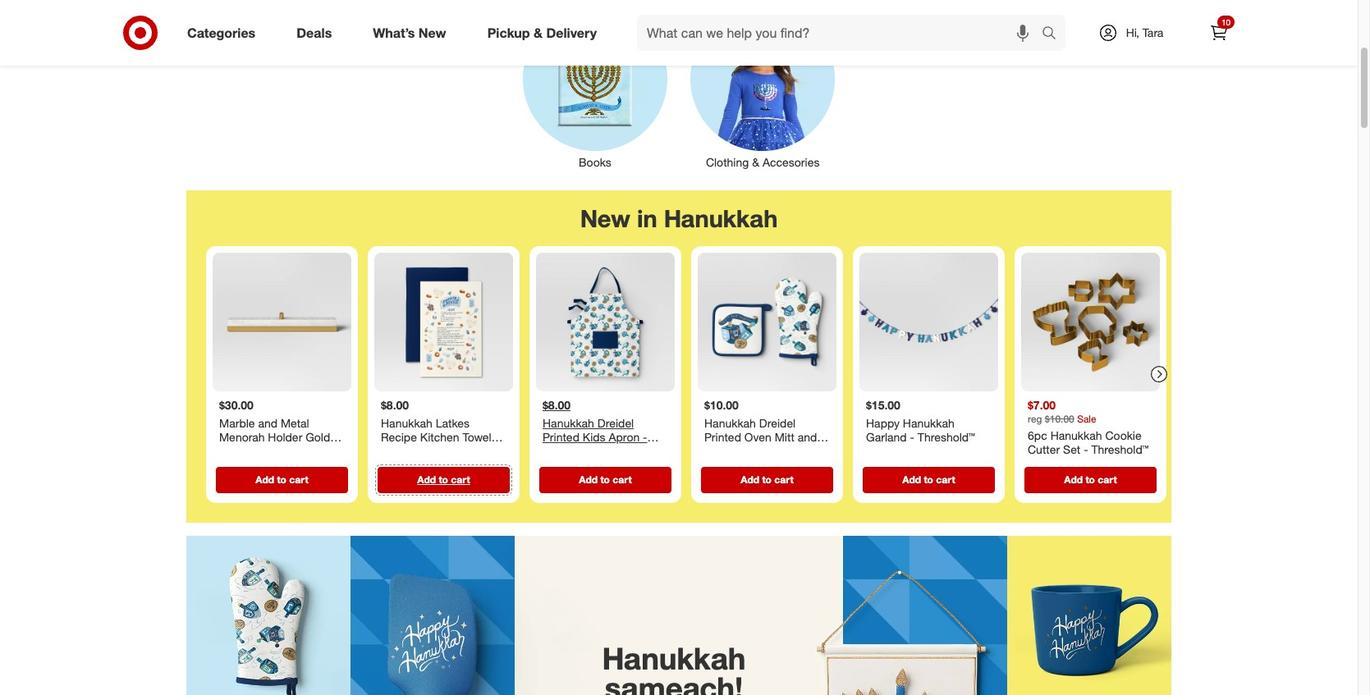 Task type: locate. For each thing, give the bounding box(es) containing it.
- down mitt
[[778, 445, 782, 459]]

4 cart from the left
[[774, 473, 794, 486]]

add
[[256, 473, 274, 486], [417, 473, 436, 486], [579, 473, 598, 486], [741, 473, 759, 486], [902, 473, 921, 486], [1064, 473, 1083, 486]]

$7.00 reg $10.00 sale 6pc hanukkah cookie cutter set - threshold™
[[1028, 398, 1149, 457]]

add to cart for holder
[[256, 473, 308, 486]]

add to cart
[[256, 473, 308, 486], [417, 473, 470, 486], [579, 473, 632, 486], [741, 473, 794, 486], [902, 473, 955, 486], [1064, 473, 1117, 486]]

add to cart for apron
[[579, 473, 632, 486]]

5 add to cart button from the left
[[863, 467, 995, 493]]

0 horizontal spatial new
[[419, 24, 446, 41]]

10 link
[[1201, 15, 1237, 51]]

pickup & delivery link
[[473, 15, 617, 51]]

add to cart down "$7.00 reg $10.00 sale 6pc hanukkah cookie cutter set - threshold™" in the right bottom of the page
[[1064, 473, 1117, 486]]

3 cart from the left
[[613, 473, 632, 486]]

dreidel inside $10.00 hanukkah dreidel printed oven mitt and potholder set - threshold™
[[759, 416, 796, 430]]

dreidel
[[597, 416, 634, 430], [759, 416, 796, 430]]

add to cart button for apron
[[539, 467, 671, 493]]

to
[[277, 473, 286, 486], [439, 473, 448, 486], [600, 473, 610, 486], [762, 473, 772, 486], [924, 473, 933, 486], [1086, 473, 1095, 486]]

threshold™ down menorah
[[219, 445, 276, 459]]

10
[[1221, 17, 1230, 27]]

threshold™ down potholder
[[704, 459, 762, 473]]

& for pickup
[[534, 24, 543, 41]]

cart for holder
[[289, 473, 308, 486]]

set for potholder
[[757, 445, 775, 459]]

1 horizontal spatial $8.00
[[543, 398, 571, 412]]

hanukkah sameach! link
[[186, 536, 1171, 695]]

cart for mitt
[[774, 473, 794, 486]]

printed up potholder
[[704, 430, 741, 444]]

add for menorah
[[256, 473, 274, 486]]

to for holder
[[277, 473, 286, 486]]

threshold™ inside $30.00 marble and metal menorah holder gold - threshold™
[[219, 445, 276, 459]]

5 add to cart from the left
[[902, 473, 955, 486]]

apron
[[609, 430, 640, 444]]

4 add to cart button from the left
[[701, 467, 833, 493]]

6 add to cart from the left
[[1064, 473, 1117, 486]]

1 horizontal spatial and
[[798, 430, 817, 444]]

pickup
[[487, 24, 530, 41]]

threshold™ down 'kitchen'
[[409, 445, 466, 459]]

4 add to cart from the left
[[741, 473, 794, 486]]

2 $8.00 from the left
[[543, 398, 571, 412]]

$8.00 hanukkah dreidel printed kids apron - threshold™
[[543, 398, 647, 459]]

0 vertical spatial and
[[258, 416, 277, 430]]

hanukkah dreidel printed kids apron - threshold™ image
[[536, 253, 675, 392]]

add to cart button down oven
[[701, 467, 833, 493]]

add to cart button down holder in the bottom left of the page
[[216, 467, 348, 493]]

- right apron at left
[[643, 430, 647, 444]]

add down holder in the bottom left of the page
[[256, 473, 274, 486]]

clothing & accesories link
[[679, 3, 847, 171]]

set inside "$7.00 reg $10.00 sale 6pc hanukkah cookie cutter set - threshold™"
[[1063, 443, 1080, 457]]

5 cart from the left
[[936, 473, 955, 486]]

to down oven
[[762, 473, 772, 486]]

hanukkah
[[664, 204, 778, 233], [381, 416, 433, 430], [543, 416, 594, 430], [704, 416, 756, 430], [903, 416, 954, 430], [1050, 428, 1102, 442], [602, 640, 746, 677]]

$7.00
[[1028, 398, 1056, 412]]

1 cart from the left
[[289, 473, 308, 486]]

1 to from the left
[[277, 473, 286, 486]]

hanukkah inside "link"
[[602, 640, 746, 677]]

6 cart from the left
[[1098, 473, 1117, 486]]

0 horizontal spatial &
[[534, 24, 543, 41]]

set for cutter
[[1063, 443, 1080, 457]]

-
[[333, 430, 338, 444], [643, 430, 647, 444], [910, 430, 914, 444], [1084, 443, 1088, 457], [401, 445, 406, 459], [778, 445, 782, 459]]

deals
[[297, 24, 332, 41]]

add to cart button for holder
[[216, 467, 348, 493]]

to down "$7.00 reg $10.00 sale 6pc hanukkah cookie cutter set - threshold™" in the right bottom of the page
[[1086, 473, 1095, 486]]

2 printed from the left
[[704, 430, 741, 444]]

3 add from the left
[[579, 473, 598, 486]]

add to cart button down "kids"
[[539, 467, 671, 493]]

add to cart down $15.00 happy hanukkah garland - threshold™
[[902, 473, 955, 486]]

add down 'kitchen'
[[417, 473, 436, 486]]

- right garland
[[910, 430, 914, 444]]

hanukkah inside $10.00 hanukkah dreidel printed oven mitt and potholder set - threshold™
[[704, 416, 756, 430]]

6 add from the left
[[1064, 473, 1083, 486]]

1 printed from the left
[[543, 430, 580, 444]]

to down holder in the bottom left of the page
[[277, 473, 286, 486]]

$10.00 inside "$7.00 reg $10.00 sale 6pc hanukkah cookie cutter set - threshold™"
[[1045, 413, 1074, 425]]

printed inside $10.00 hanukkah dreidel printed oven mitt and potholder set - threshold™
[[704, 430, 741, 444]]

& inside 'link'
[[752, 155, 759, 169]]

gold
[[306, 430, 330, 444]]

0 horizontal spatial set
[[381, 445, 398, 459]]

& right pickup
[[534, 24, 543, 41]]

$8.00 inside $8.00 hanukkah dreidel printed kids apron - threshold™
[[543, 398, 571, 412]]

delivery
[[546, 24, 597, 41]]

set down recipe
[[381, 445, 398, 459]]

0 vertical spatial &
[[534, 24, 543, 41]]

cart down 'cookie'
[[1098, 473, 1117, 486]]

2 cart from the left
[[451, 473, 470, 486]]

add down "$7.00 reg $10.00 sale 6pc hanukkah cookie cutter set - threshold™" in the right bottom of the page
[[1064, 473, 1083, 486]]

add to cart button down "$7.00 reg $10.00 sale 6pc hanukkah cookie cutter set - threshold™" in the right bottom of the page
[[1024, 467, 1157, 493]]

1 horizontal spatial new
[[580, 204, 630, 233]]

0 horizontal spatial dreidel
[[597, 416, 634, 430]]

search button
[[1034, 15, 1074, 54]]

&
[[534, 24, 543, 41], [752, 155, 759, 169]]

1 horizontal spatial printed
[[704, 430, 741, 444]]

dreidel inside $8.00 hanukkah dreidel printed kids apron - threshold™
[[597, 416, 634, 430]]

add down potholder
[[741, 473, 759, 486]]

set
[[1063, 443, 1080, 457], [381, 445, 398, 459], [757, 445, 775, 459]]

dreidel for mitt
[[759, 416, 796, 430]]

menorah
[[219, 430, 265, 444]]

and
[[258, 416, 277, 430], [798, 430, 817, 444]]

add down "kids"
[[579, 473, 598, 486]]

threshold™
[[918, 430, 975, 444], [1091, 443, 1149, 457], [219, 445, 276, 459], [409, 445, 466, 459], [543, 445, 600, 459], [704, 459, 762, 473]]

- inside $8.00 hanukkah dreidel printed kids apron - threshold™
[[643, 430, 647, 444]]

to down "kids"
[[600, 473, 610, 486]]

add to cart down holder in the bottom left of the page
[[256, 473, 308, 486]]

$15.00
[[866, 398, 900, 412]]

1 horizontal spatial dreidel
[[759, 416, 796, 430]]

add to cart button for towel
[[378, 467, 510, 493]]

add to cart button down 'kitchen'
[[378, 467, 510, 493]]

1 horizontal spatial &
[[752, 155, 759, 169]]

0 horizontal spatial and
[[258, 416, 277, 430]]

books
[[579, 155, 611, 169]]

set right cutter
[[1063, 443, 1080, 457]]

2 to from the left
[[439, 473, 448, 486]]

printed inside $8.00 hanukkah dreidel printed kids apron - threshold™
[[543, 430, 580, 444]]

categories
[[187, 24, 255, 41]]

4 to from the left
[[762, 473, 772, 486]]

1 dreidel from the left
[[597, 416, 634, 430]]

what's new link
[[359, 15, 467, 51]]

- down the 'sale'
[[1084, 443, 1088, 457]]

1 horizontal spatial set
[[757, 445, 775, 459]]

5 add from the left
[[902, 473, 921, 486]]

new right what's
[[419, 24, 446, 41]]

kids
[[583, 430, 605, 444]]

and up holder in the bottom left of the page
[[258, 416, 277, 430]]

& right clothing
[[752, 155, 759, 169]]

threshold™ down 'cookie'
[[1091, 443, 1149, 457]]

2 horizontal spatial set
[[1063, 443, 1080, 457]]

to down 'kitchen'
[[439, 473, 448, 486]]

1 vertical spatial &
[[752, 155, 759, 169]]

add to cart down 'kitchen'
[[417, 473, 470, 486]]

printed
[[543, 430, 580, 444], [704, 430, 741, 444]]

cart for apron
[[613, 473, 632, 486]]

add to cart button
[[216, 467, 348, 493], [378, 467, 510, 493], [539, 467, 671, 493], [701, 467, 833, 493], [863, 467, 995, 493], [1024, 467, 1157, 493]]

categories link
[[173, 15, 276, 51]]

add to cart button down $15.00 happy hanukkah garland - threshold™
[[863, 467, 995, 493]]

1 add from the left
[[256, 473, 274, 486]]

cart down holder in the bottom left of the page
[[289, 473, 308, 486]]

$8.00 inside $8.00 hanukkah latkes recipe kitchen towel set - threshold™
[[381, 398, 409, 412]]

1 horizontal spatial $10.00
[[1045, 413, 1074, 425]]

2 add to cart from the left
[[417, 473, 470, 486]]

mitt
[[775, 430, 794, 444]]

add for kitchen
[[417, 473, 436, 486]]

to for hanukkah
[[1086, 473, 1095, 486]]

threshold™ down "kids"
[[543, 445, 600, 459]]

add down garland
[[902, 473, 921, 486]]

6pc hanukkah cookie cutter set - threshold™ image
[[1021, 253, 1160, 392]]

cart down $15.00 happy hanukkah garland - threshold™
[[936, 473, 955, 486]]

3 to from the left
[[600, 473, 610, 486]]

dreidel up apron at left
[[597, 416, 634, 430]]

add to cart down "kids"
[[579, 473, 632, 486]]

$10.00 down $7.00
[[1045, 413, 1074, 425]]

3 add to cart button from the left
[[539, 467, 671, 493]]

to down $15.00 happy hanukkah garland - threshold™
[[924, 473, 933, 486]]

printed left "kids"
[[543, 430, 580, 444]]

cart down apron at left
[[613, 473, 632, 486]]

new in hanukkah
[[580, 204, 778, 233]]

cart down towel
[[451, 473, 470, 486]]

dreidel up mitt
[[759, 416, 796, 430]]

1 vertical spatial and
[[798, 430, 817, 444]]

$8.00 for $8.00 hanukkah latkes recipe kitchen towel set - threshold™
[[381, 398, 409, 412]]

cart
[[289, 473, 308, 486], [451, 473, 470, 486], [613, 473, 632, 486], [774, 473, 794, 486], [936, 473, 955, 486], [1098, 473, 1117, 486]]

$8.00
[[381, 398, 409, 412], [543, 398, 571, 412]]

- inside $15.00 happy hanukkah garland - threshold™
[[910, 430, 914, 444]]

0 horizontal spatial $8.00
[[381, 398, 409, 412]]

accesories
[[762, 155, 820, 169]]

2 add to cart button from the left
[[378, 467, 510, 493]]

cutter
[[1028, 443, 1060, 457]]

0 horizontal spatial $10.00
[[704, 398, 739, 412]]

& for clothing
[[752, 155, 759, 169]]

set down oven
[[757, 445, 775, 459]]

1 vertical spatial new
[[580, 204, 630, 233]]

- down recipe
[[401, 445, 406, 459]]

$10.00
[[704, 398, 739, 412], [1045, 413, 1074, 425]]

4 add from the left
[[741, 473, 759, 486]]

and right mitt
[[798, 430, 817, 444]]

add to cart down oven
[[741, 473, 794, 486]]

latkes
[[436, 416, 470, 430]]

- right gold
[[333, 430, 338, 444]]

add for kids
[[579, 473, 598, 486]]

1 add to cart from the left
[[256, 473, 308, 486]]

printed for threshold™
[[543, 430, 580, 444]]

sale
[[1077, 413, 1096, 425]]

2 dreidel from the left
[[759, 416, 796, 430]]

cart for threshold™
[[936, 473, 955, 486]]

cart for hanukkah
[[1098, 473, 1117, 486]]

books link
[[511, 3, 679, 171]]

1 add to cart button from the left
[[216, 467, 348, 493]]

2 add from the left
[[417, 473, 436, 486]]

1 $8.00 from the left
[[381, 398, 409, 412]]

cart down mitt
[[774, 473, 794, 486]]

set inside $10.00 hanukkah dreidel printed oven mitt and potholder set - threshold™
[[757, 445, 775, 459]]

to for threshold™
[[924, 473, 933, 486]]

add for oven
[[741, 473, 759, 486]]

6 add to cart button from the left
[[1024, 467, 1157, 493]]

3 add to cart from the left
[[579, 473, 632, 486]]

0 horizontal spatial printed
[[543, 430, 580, 444]]

new
[[419, 24, 446, 41], [580, 204, 630, 233]]

new left in
[[580, 204, 630, 233]]

$10.00 up potholder
[[704, 398, 739, 412]]

to for apron
[[600, 473, 610, 486]]

5 to from the left
[[924, 473, 933, 486]]

6 to from the left
[[1086, 473, 1095, 486]]

threshold™ right garland
[[918, 430, 975, 444]]



Task type: vqa. For each thing, say whether or not it's contained in the screenshot.
"Pick up at LA Sunset"
no



Task type: describe. For each thing, give the bounding box(es) containing it.
holder
[[268, 430, 302, 444]]

$8.00 hanukkah latkes recipe kitchen towel set - threshold™
[[381, 398, 491, 459]]

- inside $30.00 marble and metal menorah holder gold - threshold™
[[333, 430, 338, 444]]

hanukkah inside "$7.00 reg $10.00 sale 6pc hanukkah cookie cutter set - threshold™"
[[1050, 428, 1102, 442]]

add to cart for mitt
[[741, 473, 794, 486]]

new inside carousel region
[[580, 204, 630, 233]]

threshold™ inside $15.00 happy hanukkah garland - threshold™
[[918, 430, 975, 444]]

what's
[[373, 24, 415, 41]]

kitchen
[[420, 430, 459, 444]]

threshold™ inside $10.00 hanukkah dreidel printed oven mitt and potholder set - threshold™
[[704, 459, 762, 473]]

hanukkah inside $15.00 happy hanukkah garland - threshold™
[[903, 416, 954, 430]]

- inside $10.00 hanukkah dreidel printed oven mitt and potholder set - threshold™
[[778, 445, 782, 459]]

hanukkah inside $8.00 hanukkah latkes recipe kitchen towel set - threshold™
[[381, 416, 433, 430]]

set inside $8.00 hanukkah latkes recipe kitchen towel set - threshold™
[[381, 445, 398, 459]]

deals link
[[283, 15, 352, 51]]

and inside $10.00 hanukkah dreidel printed oven mitt and potholder set - threshold™
[[798, 430, 817, 444]]

threshold™ inside $8.00 hanukkah latkes recipe kitchen towel set - threshold™
[[409, 445, 466, 459]]

dreidel for apron
[[597, 416, 634, 430]]

happy
[[866, 416, 900, 430]]

clothing & accesories
[[706, 155, 820, 169]]

$8.00 for $8.00 hanukkah dreidel printed kids apron - threshold™
[[543, 398, 571, 412]]

What can we help you find? suggestions appear below search field
[[637, 15, 1046, 51]]

add for 6pc
[[1064, 473, 1083, 486]]

in
[[637, 204, 657, 233]]

search
[[1034, 26, 1074, 42]]

add to cart for threshold™
[[902, 473, 955, 486]]

garland
[[866, 430, 907, 444]]

add to cart button for mitt
[[701, 467, 833, 493]]

to for mitt
[[762, 473, 772, 486]]

printed for potholder
[[704, 430, 741, 444]]

oven
[[744, 430, 771, 444]]

potholder
[[704, 445, 754, 459]]

add to cart for towel
[[417, 473, 470, 486]]

- inside $8.00 hanukkah latkes recipe kitchen towel set - threshold™
[[401, 445, 406, 459]]

hanukkah sameach!
[[602, 640, 746, 695]]

hanukkah inside $8.00 hanukkah dreidel printed kids apron - threshold™
[[543, 416, 594, 430]]

0 vertical spatial new
[[419, 24, 446, 41]]

add to cart button for threshold™
[[863, 467, 995, 493]]

metal
[[281, 416, 309, 430]]

$30.00
[[219, 398, 254, 412]]

cart for towel
[[451, 473, 470, 486]]

- inside "$7.00 reg $10.00 sale 6pc hanukkah cookie cutter set - threshold™"
[[1084, 443, 1088, 457]]

marble and metal menorah holder gold - threshold™ image
[[213, 253, 351, 392]]

6pc
[[1028, 428, 1047, 442]]

sameach!
[[605, 670, 743, 695]]

add for -
[[902, 473, 921, 486]]

$15.00 happy hanukkah garland - threshold™
[[866, 398, 975, 444]]

$30.00 marble and metal menorah holder gold - threshold™
[[219, 398, 338, 459]]

$10.00 hanukkah dreidel printed oven mitt and potholder set - threshold™
[[704, 398, 817, 473]]

threshold™ inside "$7.00 reg $10.00 sale 6pc hanukkah cookie cutter set - threshold™"
[[1091, 443, 1149, 457]]

hanukkah dreidel printed oven mitt and potholder set - threshold™ image
[[698, 253, 836, 392]]

pickup & delivery
[[487, 24, 597, 41]]

hanukkah latkes recipe kitchen towel set - threshold™ image
[[374, 253, 513, 392]]

happy hanukkah garland - threshold™ image
[[859, 253, 998, 392]]

threshold™ inside $8.00 hanukkah dreidel printed kids apron - threshold™
[[543, 445, 600, 459]]

clothing
[[706, 155, 749, 169]]

$10.00 inside $10.00 hanukkah dreidel printed oven mitt and potholder set - threshold™
[[704, 398, 739, 412]]

add to cart button for hanukkah
[[1024, 467, 1157, 493]]

add to cart for hanukkah
[[1064, 473, 1117, 486]]

marble
[[219, 416, 255, 430]]

reg
[[1028, 413, 1042, 425]]

tara
[[1142, 25, 1163, 39]]

towel
[[463, 430, 491, 444]]

cookie
[[1105, 428, 1142, 442]]

and inside $30.00 marble and metal menorah holder gold - threshold™
[[258, 416, 277, 430]]

to for towel
[[439, 473, 448, 486]]

hi, tara
[[1126, 25, 1163, 39]]

what's new
[[373, 24, 446, 41]]

carousel region
[[186, 190, 1171, 536]]

recipe
[[381, 430, 417, 444]]

hi,
[[1126, 25, 1139, 39]]



